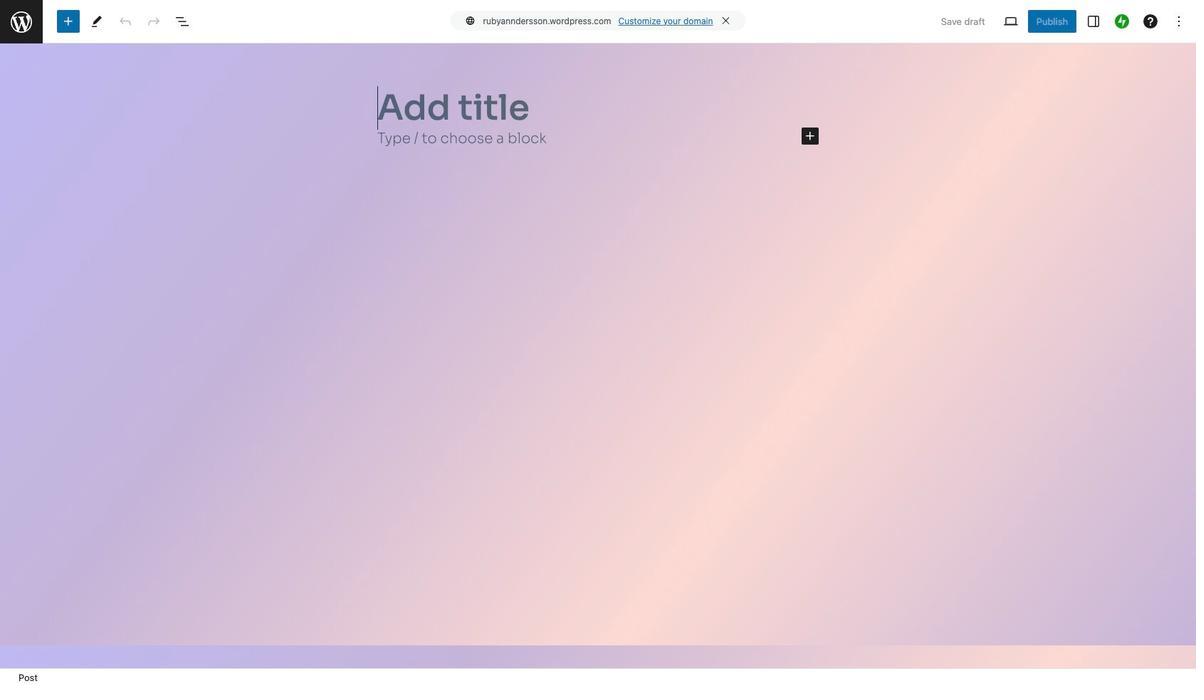 Task type: locate. For each thing, give the bounding box(es) containing it.
document overview image
[[174, 13, 191, 30]]

settings image
[[1086, 13, 1103, 30]]

options image
[[1171, 13, 1188, 30]]



Task type: vqa. For each thing, say whether or not it's contained in the screenshot.
the Close block editor sidebar ICON
no



Task type: describe. For each thing, give the bounding box(es) containing it.
jetpack image
[[1116, 14, 1130, 28]]

undo image
[[117, 13, 134, 30]]

tools image
[[88, 13, 105, 30]]

editor content region
[[0, 43, 1197, 668]]

view image
[[1003, 13, 1020, 30]]

redo image
[[145, 13, 162, 30]]

help image
[[1143, 13, 1160, 30]]

toggle block inserter image
[[60, 13, 77, 30]]



